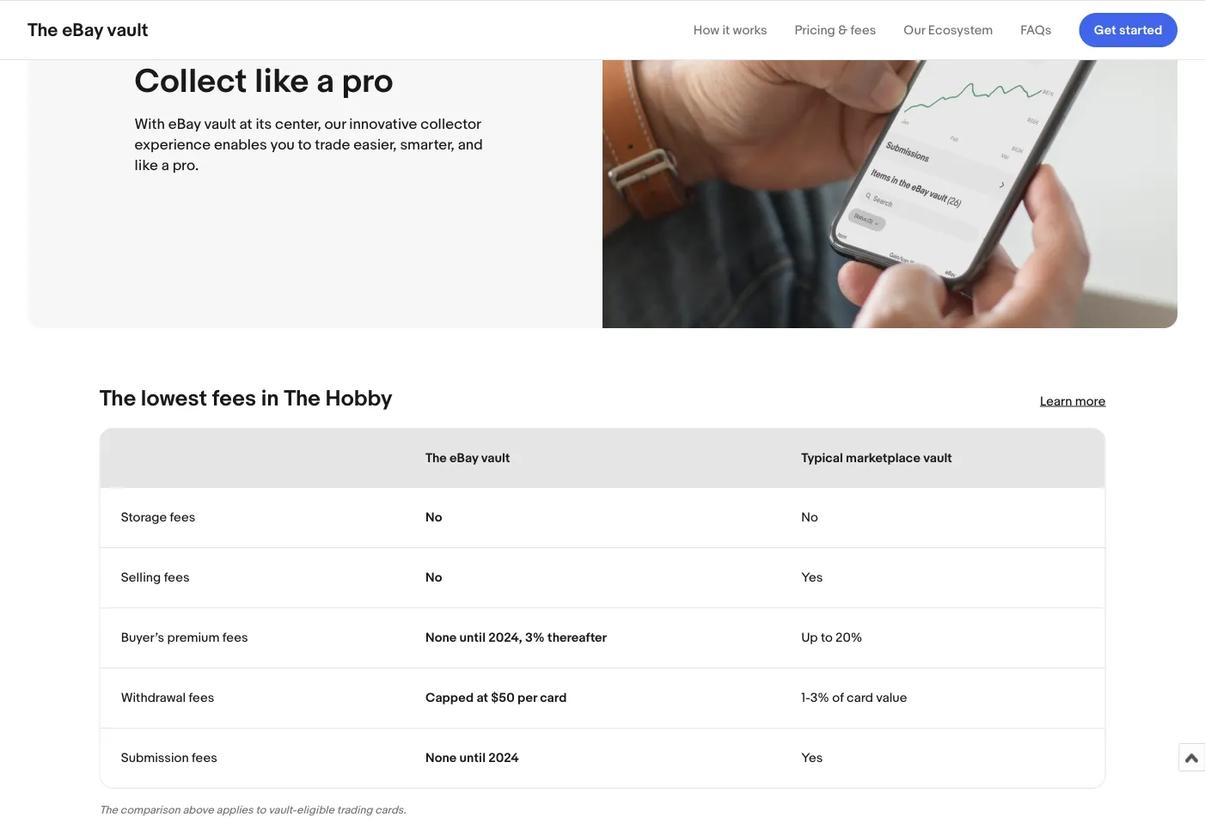 Task type: describe. For each thing, give the bounding box(es) containing it.
2024
[[489, 751, 519, 766]]

storage fees
[[121, 510, 195, 526]]

a inside with ebay vault at its center, our innovative collector experience enables you to trade easier, smarter, and like a pro.
[[161, 156, 169, 174]]

collector
[[421, 115, 481, 133]]

0 vertical spatial ebay
[[62, 19, 103, 41]]

buyer's premium fees
[[121, 631, 248, 646]]

thereafter
[[548, 631, 607, 646]]

fees right 'storage'
[[170, 510, 195, 526]]

learn more
[[1040, 394, 1106, 409]]

fees right selling
[[164, 570, 190, 586]]

yes for no
[[801, 570, 823, 586]]

capped
[[426, 691, 474, 706]]

ecosystem
[[928, 22, 993, 38]]

hobby
[[325, 386, 392, 412]]

comparison
[[120, 804, 180, 817]]

faqs link
[[1021, 22, 1052, 38]]

get
[[1094, 22, 1117, 38]]

1-3% of card value
[[801, 691, 907, 706]]

vault-
[[268, 804, 297, 817]]

none for none until 2024, 3% thereafter
[[426, 631, 457, 646]]

fees right premium
[[222, 631, 248, 646]]

no for yes
[[426, 570, 442, 586]]

2024,
[[489, 631, 522, 646]]

storage
[[121, 510, 167, 526]]

1 vertical spatial the ebay vault
[[426, 451, 510, 466]]

fees right submission
[[192, 751, 217, 766]]

none until 2024
[[426, 751, 519, 766]]

lowest
[[141, 386, 207, 412]]

the lowest fees in the hobby
[[99, 386, 392, 412]]

pro
[[342, 63, 393, 102]]

you
[[270, 136, 295, 154]]

at inside with ebay vault at its center, our innovative collector experience enables you to trade easier, smarter, and like a pro.
[[239, 115, 252, 133]]

our
[[325, 115, 346, 133]]

until for 2024,
[[460, 631, 486, 646]]

enables
[[214, 136, 267, 154]]

up
[[801, 631, 818, 646]]

smarter,
[[400, 136, 455, 154]]

faqs
[[1021, 22, 1052, 38]]

it
[[723, 22, 730, 38]]

20%
[[836, 631, 863, 646]]

submission
[[121, 751, 189, 766]]

more
[[1075, 394, 1106, 409]]

ebay vault collector experience image
[[603, 0, 1178, 328]]

none until 2024, 3% thereafter
[[426, 631, 607, 646]]

collect
[[135, 63, 247, 102]]

buyer's
[[121, 631, 164, 646]]

our ecosystem link
[[904, 22, 993, 38]]

applies
[[216, 804, 253, 817]]

1 horizontal spatial 3%
[[811, 691, 830, 706]]

started
[[1119, 22, 1163, 38]]

its
[[256, 115, 272, 133]]

0 horizontal spatial 3%
[[525, 631, 545, 646]]

experience
[[135, 136, 211, 154]]

$50
[[491, 691, 515, 706]]

fees left in
[[212, 386, 256, 412]]

innovative
[[349, 115, 417, 133]]

3
[[147, 24, 156, 42]]

center,
[[275, 115, 321, 133]]

1-
[[801, 691, 811, 706]]

to inside with ebay vault at its center, our innovative collector experience enables you to trade easier, smarter, and like a pro.
[[298, 136, 312, 154]]

selling fees
[[121, 570, 190, 586]]

no for no
[[426, 510, 442, 526]]

our
[[904, 22, 925, 38]]

vault inside with ebay vault at its center, our innovative collector experience enables you to trade easier, smarter, and like a pro.
[[204, 115, 236, 133]]

pricing
[[795, 22, 836, 38]]

cards.
[[375, 804, 406, 817]]



Task type: vqa. For each thing, say whether or not it's contained in the screenshot.
eBay vault Collector Experience image
yes



Task type: locate. For each thing, give the bounding box(es) containing it.
withdrawal fees
[[121, 691, 214, 706]]

1 vertical spatial none
[[426, 751, 457, 766]]

submission fees
[[121, 751, 217, 766]]

0 horizontal spatial card
[[540, 691, 567, 706]]

premium
[[167, 631, 220, 646]]

0 horizontal spatial at
[[239, 115, 252, 133]]

none for none until 2024
[[426, 751, 457, 766]]

until for 2024
[[460, 751, 486, 766]]

1 until from the top
[[460, 631, 486, 646]]

at
[[239, 115, 252, 133], [477, 691, 488, 706]]

0 horizontal spatial a
[[161, 156, 169, 174]]

trade
[[315, 136, 350, 154]]

1 vertical spatial 3%
[[811, 691, 830, 706]]

at left the $50
[[477, 691, 488, 706]]

1 card from the left
[[540, 691, 567, 706]]

per
[[518, 691, 537, 706]]

of
[[832, 691, 844, 706]]

2 vertical spatial ebay
[[450, 451, 478, 466]]

0 horizontal spatial ebay
[[62, 19, 103, 41]]

above
[[183, 804, 214, 817]]

ebay
[[62, 19, 103, 41], [168, 115, 201, 133], [450, 451, 478, 466]]

to left vault-
[[256, 804, 266, 817]]

none down the capped
[[426, 751, 457, 766]]

pricing & fees link
[[795, 22, 876, 38]]

1 horizontal spatial ebay
[[168, 115, 201, 133]]

2 vertical spatial to
[[256, 804, 266, 817]]

get started link
[[1079, 13, 1178, 47]]

easier,
[[354, 136, 397, 154]]

yes up up
[[801, 570, 823, 586]]

the
[[28, 19, 58, 41], [99, 386, 136, 412], [284, 386, 320, 412], [426, 451, 447, 466], [99, 804, 118, 817]]

a
[[316, 63, 334, 102], [161, 156, 169, 174]]

until left 2024
[[460, 751, 486, 766]]

marketplace
[[846, 451, 921, 466]]

1 yes from the top
[[801, 570, 823, 586]]

0 vertical spatial the ebay vault
[[28, 19, 148, 41]]

0 vertical spatial like
[[255, 63, 309, 102]]

1 horizontal spatial the ebay vault
[[426, 451, 510, 466]]

to down center,
[[298, 136, 312, 154]]

like down experience
[[135, 156, 158, 174]]

up to 20%
[[801, 631, 863, 646]]

get started
[[1094, 22, 1163, 38]]

card right per
[[540, 691, 567, 706]]

fees right &
[[851, 22, 876, 38]]

until left 2024,
[[460, 631, 486, 646]]

1 horizontal spatial to
[[298, 136, 312, 154]]

0 vertical spatial 3%
[[525, 631, 545, 646]]

0 vertical spatial yes
[[801, 570, 823, 586]]

1 horizontal spatial like
[[255, 63, 309, 102]]

how it works link
[[693, 22, 767, 38]]

1 horizontal spatial card
[[847, 691, 873, 706]]

0 horizontal spatial the ebay vault
[[28, 19, 148, 41]]

card
[[540, 691, 567, 706], [847, 691, 873, 706]]

2 until from the top
[[460, 751, 486, 766]]

like inside with ebay vault at its center, our innovative collector experience enables you to trade easier, smarter, and like a pro.
[[135, 156, 158, 174]]

&
[[838, 22, 848, 38]]

like up center,
[[255, 63, 309, 102]]

to
[[298, 136, 312, 154], [821, 631, 833, 646], [256, 804, 266, 817]]

with ebay vault at its center, our innovative collector experience enables you to trade easier, smarter, and like a pro.
[[135, 115, 483, 174]]

collect like a pro
[[135, 63, 393, 102]]

typical
[[801, 451, 843, 466]]

trading
[[337, 804, 373, 817]]

0 vertical spatial at
[[239, 115, 252, 133]]

in
[[261, 386, 279, 412]]

a left 'pro'
[[316, 63, 334, 102]]

ebay inside with ebay vault at its center, our innovative collector experience enables you to trade easier, smarter, and like a pro.
[[168, 115, 201, 133]]

1 vertical spatial like
[[135, 156, 158, 174]]

value
[[876, 691, 907, 706]]

2 horizontal spatial to
[[821, 631, 833, 646]]

2 horizontal spatial ebay
[[450, 451, 478, 466]]

no
[[426, 510, 442, 526], [801, 510, 818, 526], [426, 570, 442, 586]]

fees
[[851, 22, 876, 38], [212, 386, 256, 412], [170, 510, 195, 526], [164, 570, 190, 586], [222, 631, 248, 646], [189, 691, 214, 706], [192, 751, 217, 766]]

withdrawal
[[121, 691, 186, 706]]

1 vertical spatial until
[[460, 751, 486, 766]]

fees right the withdrawal
[[189, 691, 214, 706]]

pricing & fees
[[795, 22, 876, 38]]

none up the capped
[[426, 631, 457, 646]]

1 horizontal spatial a
[[316, 63, 334, 102]]

typical marketplace vault
[[801, 451, 952, 466]]

0 vertical spatial none
[[426, 631, 457, 646]]

0 horizontal spatial to
[[256, 804, 266, 817]]

2 yes from the top
[[801, 751, 823, 766]]

1 vertical spatial at
[[477, 691, 488, 706]]

yes down "1-"
[[801, 751, 823, 766]]

1 vertical spatial ebay
[[168, 115, 201, 133]]

how it works
[[693, 22, 767, 38]]

1 vertical spatial yes
[[801, 751, 823, 766]]

how
[[693, 22, 720, 38]]

vault
[[107, 19, 148, 41], [204, 115, 236, 133], [481, 451, 510, 466], [923, 451, 952, 466]]

to right up
[[821, 631, 833, 646]]

eligible
[[297, 804, 334, 817]]

2 none from the top
[[426, 751, 457, 766]]

3% right 2024,
[[525, 631, 545, 646]]

learn
[[1040, 394, 1072, 409]]

at left its
[[239, 115, 252, 133]]

1 horizontal spatial at
[[477, 691, 488, 706]]

2 card from the left
[[847, 691, 873, 706]]

yes for none until 2024
[[801, 751, 823, 766]]

the ebay vault
[[28, 19, 148, 41], [426, 451, 510, 466]]

with
[[135, 115, 165, 133]]

3%
[[525, 631, 545, 646], [811, 691, 830, 706]]

0 vertical spatial until
[[460, 631, 486, 646]]

like
[[255, 63, 309, 102], [135, 156, 158, 174]]

pro.
[[172, 156, 199, 174]]

3% left the of
[[811, 691, 830, 706]]

selling
[[121, 570, 161, 586]]

card right the of
[[847, 691, 873, 706]]

1 vertical spatial to
[[821, 631, 833, 646]]

works
[[733, 22, 767, 38]]

the comparison above applies to vault-eligible trading cards.
[[99, 804, 406, 817]]

0 horizontal spatial like
[[135, 156, 158, 174]]

and
[[458, 136, 483, 154]]

yes
[[801, 570, 823, 586], [801, 751, 823, 766]]

capped at $50 per card
[[426, 691, 567, 706]]

learn more link
[[1040, 394, 1106, 409]]

0 vertical spatial to
[[298, 136, 312, 154]]

1 vertical spatial a
[[161, 156, 169, 174]]

our ecosystem
[[904, 22, 993, 38]]

until
[[460, 631, 486, 646], [460, 751, 486, 766]]

none
[[426, 631, 457, 646], [426, 751, 457, 766]]

1 none from the top
[[426, 631, 457, 646]]

0 vertical spatial a
[[316, 63, 334, 102]]

a left pro.
[[161, 156, 169, 174]]



